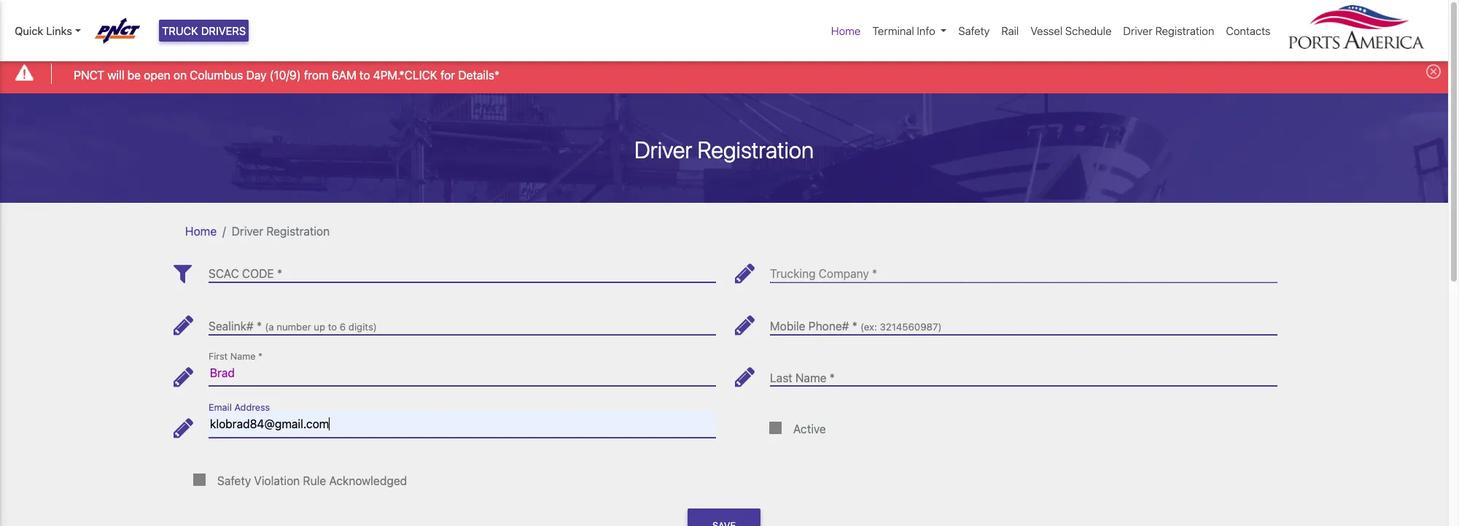 Task type: vqa. For each thing, say whether or not it's contained in the screenshot.
topmost registration
yes



Task type: locate. For each thing, give the bounding box(es) containing it.
* right last on the bottom of the page
[[830, 371, 835, 384]]

0 horizontal spatial driver registration
[[232, 224, 330, 238]]

0 vertical spatial home
[[832, 24, 861, 37]]

1 vertical spatial name
[[796, 371, 827, 384]]

company
[[819, 267, 869, 280]]

0 horizontal spatial driver
[[232, 224, 263, 238]]

vessel schedule link
[[1025, 17, 1118, 45]]

* right first
[[258, 351, 263, 362]]

SCAC CODE * search field
[[209, 256, 716, 282]]

0 vertical spatial driver registration
[[1124, 24, 1215, 37]]

active
[[794, 423, 826, 436]]

terminal
[[873, 24, 915, 37]]

0 vertical spatial driver
[[1124, 24, 1153, 37]]

quick links
[[15, 24, 72, 37]]

* left (a
[[257, 320, 262, 333]]

to
[[360, 68, 370, 81], [328, 321, 337, 333]]

1 vertical spatial driver
[[635, 135, 693, 163]]

contacts
[[1227, 24, 1271, 37]]

safety violation rule acknowledged
[[217, 474, 407, 487]]

0 horizontal spatial safety
[[217, 474, 251, 487]]

0 horizontal spatial name
[[230, 351, 256, 362]]

info
[[917, 24, 936, 37]]

* for last name *
[[830, 371, 835, 384]]

home left terminal
[[832, 24, 861, 37]]

0 vertical spatial safety
[[959, 24, 990, 37]]

* right code
[[277, 267, 282, 280]]

home
[[832, 24, 861, 37], [185, 224, 217, 238]]

* right company
[[873, 267, 878, 280]]

* for mobile phone# * (ex: 3214560987)
[[853, 320, 858, 333]]

safety link
[[953, 17, 996, 45]]

number
[[277, 321, 311, 333]]

driver registration
[[1124, 24, 1215, 37], [635, 135, 814, 163], [232, 224, 330, 238]]

safety left violation
[[217, 474, 251, 487]]

pnct will be open on columbus day (10/9) from 6am to 4pm.*click for details*
[[74, 68, 500, 81]]

home link left terminal
[[826, 17, 867, 45]]

0 vertical spatial registration
[[1156, 24, 1215, 37]]

1 vertical spatial registration
[[698, 135, 814, 163]]

0 horizontal spatial to
[[328, 321, 337, 333]]

1 vertical spatial driver registration
[[635, 135, 814, 163]]

from
[[304, 68, 329, 81]]

vessel
[[1031, 24, 1063, 37]]

1 vertical spatial safety
[[217, 474, 251, 487]]

1 horizontal spatial driver
[[635, 135, 693, 163]]

2 vertical spatial driver registration
[[232, 224, 330, 238]]

home link up scac
[[185, 224, 217, 238]]

sealink#
[[209, 320, 254, 333]]

schedule
[[1066, 24, 1112, 37]]

* for trucking company *
[[873, 267, 878, 280]]

0 vertical spatial name
[[230, 351, 256, 362]]

last
[[770, 371, 793, 384]]

last name *
[[770, 371, 835, 384]]

2 vertical spatial driver
[[232, 224, 263, 238]]

* for first name *
[[258, 351, 263, 362]]

registration
[[1156, 24, 1215, 37], [698, 135, 814, 163], [267, 224, 330, 238]]

6am
[[332, 68, 357, 81]]

rail link
[[996, 17, 1025, 45]]

truck drivers link
[[159, 20, 249, 42]]

name right last on the bottom of the page
[[796, 371, 827, 384]]

1 horizontal spatial home link
[[826, 17, 867, 45]]

code
[[242, 267, 274, 280]]

* left (ex: at the right of the page
[[853, 320, 858, 333]]

(ex:
[[861, 321, 878, 333]]

home link
[[826, 17, 867, 45], [185, 224, 217, 238]]

1 horizontal spatial to
[[360, 68, 370, 81]]

safety
[[959, 24, 990, 37], [217, 474, 251, 487]]

2 horizontal spatial driver
[[1124, 24, 1153, 37]]

links
[[46, 24, 72, 37]]

1 vertical spatial to
[[328, 321, 337, 333]]

home up scac
[[185, 224, 217, 238]]

drivers
[[201, 24, 246, 37]]

rail
[[1002, 24, 1019, 37]]

2 vertical spatial registration
[[267, 224, 330, 238]]

safety left rail
[[959, 24, 990, 37]]

*
[[277, 267, 282, 280], [873, 267, 878, 280], [257, 320, 262, 333], [853, 320, 858, 333], [258, 351, 263, 362], [830, 371, 835, 384]]

1 horizontal spatial name
[[796, 371, 827, 384]]

scac code *
[[209, 267, 282, 280]]

0 horizontal spatial registration
[[267, 224, 330, 238]]

name
[[230, 351, 256, 362], [796, 371, 827, 384]]

driver
[[1124, 24, 1153, 37], [635, 135, 693, 163], [232, 224, 263, 238]]

0 vertical spatial to
[[360, 68, 370, 81]]

1 horizontal spatial safety
[[959, 24, 990, 37]]

None text field
[[209, 308, 716, 335], [770, 308, 1278, 335], [209, 308, 716, 335], [770, 308, 1278, 335]]

up
[[314, 321, 325, 333]]

to right 6am
[[360, 68, 370, 81]]

rule
[[303, 474, 326, 487]]

Trucking Company * text field
[[770, 256, 1278, 282]]

for
[[441, 68, 455, 81]]

vessel schedule
[[1031, 24, 1112, 37]]

0 horizontal spatial home
[[185, 224, 217, 238]]

1 vertical spatial home link
[[185, 224, 217, 238]]

name for last
[[796, 371, 827, 384]]

to left 6
[[328, 321, 337, 333]]

name right first
[[230, 351, 256, 362]]

terminal info link
[[867, 17, 953, 45]]

truck
[[162, 24, 198, 37]]



Task type: describe. For each thing, give the bounding box(es) containing it.
1 vertical spatial home
[[185, 224, 217, 238]]

0 horizontal spatial home link
[[185, 224, 217, 238]]

contacts link
[[1221, 17, 1277, 45]]

day
[[246, 68, 267, 81]]

pnct will be open on columbus day (10/9) from 6am to 4pm.*click for details* alert
[[0, 54, 1449, 93]]

safety for safety
[[959, 24, 990, 37]]

name for first
[[230, 351, 256, 362]]

email address
[[209, 402, 270, 413]]

safety for safety violation rule acknowledged
[[217, 474, 251, 487]]

(a
[[265, 321, 274, 333]]

pnct
[[74, 68, 104, 81]]

acknowledged
[[329, 474, 407, 487]]

trucking company *
[[770, 267, 878, 280]]

to inside pnct will be open on columbus day (10/9) from 6am to 4pm.*click for details* 'link'
[[360, 68, 370, 81]]

pnct will be open on columbus day (10/9) from 6am to 4pm.*click for details* link
[[74, 66, 500, 84]]

6
[[340, 321, 346, 333]]

3214560987)
[[880, 321, 942, 333]]

truck drivers
[[162, 24, 246, 37]]

quick links link
[[15, 23, 81, 39]]

First Name * text field
[[209, 360, 716, 386]]

mobile
[[770, 320, 806, 333]]

2 horizontal spatial driver registration
[[1124, 24, 1215, 37]]

close image
[[1427, 64, 1442, 79]]

0 vertical spatial home link
[[826, 17, 867, 45]]

2 horizontal spatial registration
[[1156, 24, 1215, 37]]

terminal info
[[873, 24, 936, 37]]

first
[[209, 351, 228, 362]]

open
[[144, 68, 171, 81]]

to inside sealink# * (a number up to 6 digits)
[[328, 321, 337, 333]]

email
[[209, 402, 232, 413]]

quick
[[15, 24, 43, 37]]

sealink# * (a number up to 6 digits)
[[209, 320, 377, 333]]

driver registration link
[[1118, 17, 1221, 45]]

scac
[[209, 267, 239, 280]]

phone#
[[809, 320, 850, 333]]

Email Address text field
[[209, 411, 716, 438]]

(10/9)
[[270, 68, 301, 81]]

4pm.*click
[[373, 68, 438, 81]]

be
[[127, 68, 141, 81]]

mobile phone# * (ex: 3214560987)
[[770, 320, 942, 333]]

on
[[174, 68, 187, 81]]

trucking
[[770, 267, 816, 280]]

will
[[108, 68, 124, 81]]

1 horizontal spatial registration
[[698, 135, 814, 163]]

digits)
[[349, 321, 377, 333]]

address
[[235, 402, 270, 413]]

1 horizontal spatial home
[[832, 24, 861, 37]]

* for scac code *
[[277, 267, 282, 280]]

first name *
[[209, 351, 263, 362]]

1 horizontal spatial driver registration
[[635, 135, 814, 163]]

columbus
[[190, 68, 243, 81]]

Last Name * text field
[[770, 360, 1278, 386]]

details*
[[458, 68, 500, 81]]

violation
[[254, 474, 300, 487]]



